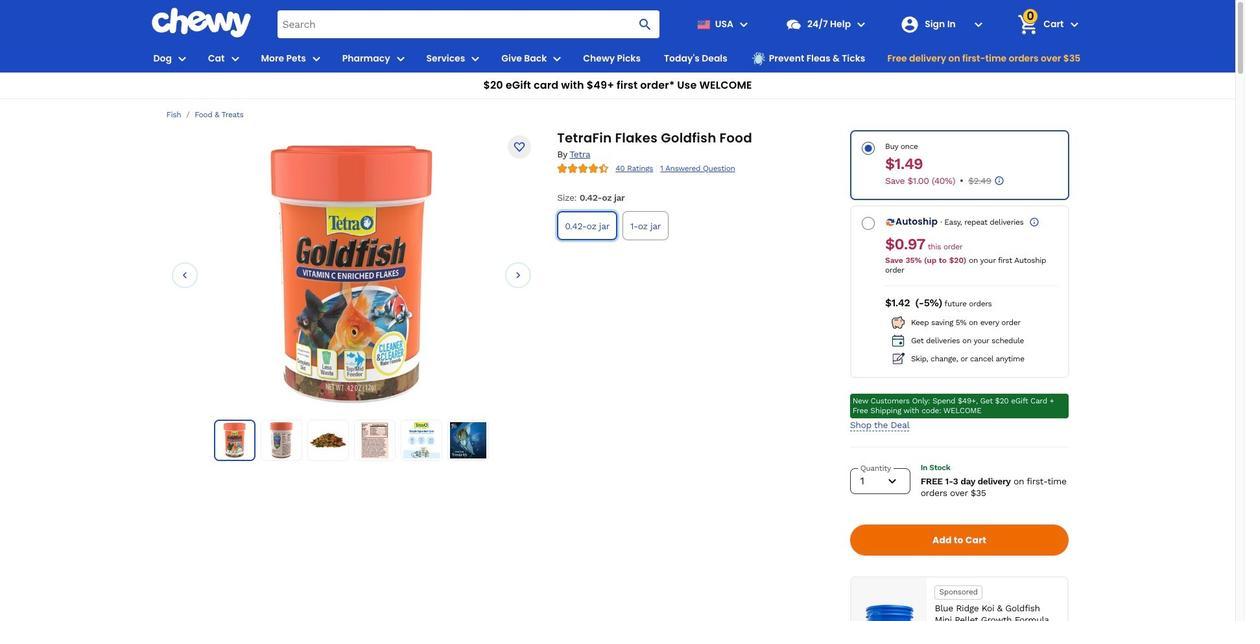 Task type: locate. For each thing, give the bounding box(es) containing it.
tetrafin flakes goldfish food, 0.42-oz jar slide 1 of 6 image
[[270, 144, 433, 403], [217, 424, 252, 459]]

Product search field
[[277, 10, 660, 38]]

1 horizontal spatial menu image
[[393, 51, 408, 66]]

0 vertical spatial tetrafin flakes goldfish food, 0.42-oz jar slide 1 of 6 image
[[270, 144, 433, 403]]

group
[[555, 209, 832, 243]]

1 horizontal spatial tetrafin flakes goldfish food, 0.42-oz jar slide 1 of 6 image
[[270, 144, 433, 403]]

tetrafin flakes goldfish food, 0.42-oz jar slide 3 of 6 image
[[310, 423, 346, 459]]

site banner
[[0, 0, 1235, 99]]

tetrafin flakes goldfish food, 0.42-oz jar slide 1 of 6 image inside carousel-slider region
[[270, 144, 433, 403]]

menu image
[[227, 51, 243, 66], [393, 51, 408, 66]]

option group
[[850, 130, 1069, 379]]

None text field
[[885, 235, 925, 254]]

chewy home image
[[151, 8, 251, 38]]

cart menu image
[[1067, 17, 1082, 32]]

0 horizontal spatial menu image
[[227, 51, 243, 66]]

chewy support image
[[785, 16, 802, 33]]

submit search image
[[638, 17, 653, 32]]

None text field
[[885, 155, 923, 173], [968, 175, 991, 187], [885, 297, 910, 310], [885, 155, 923, 173], [968, 175, 991, 187], [885, 297, 910, 310]]

tetrafin flakes goldfish food, 0.42-oz jar slide 6 of 6 image
[[450, 423, 486, 459]]

1 menu image from the left
[[227, 51, 243, 66]]

1 menu image from the left
[[174, 51, 190, 66]]

3 menu image from the left
[[468, 51, 483, 66]]

menu image
[[174, 51, 190, 66], [309, 51, 324, 66], [468, 51, 483, 66], [550, 51, 565, 66]]

0 horizontal spatial tetrafin flakes goldfish food, 0.42-oz jar slide 1 of 6 image
[[217, 424, 252, 459]]

list
[[214, 420, 489, 462]]

tetrafin flakes goldfish food, 0.42-oz jar slide 5 of 6 image
[[403, 423, 440, 459]]



Task type: vqa. For each thing, say whether or not it's contained in the screenshot.
Fresh Step Lightweight Simply Unscented Clumping Clay Cat Litter, 15.4-lb box image at the right bottom of the page
no



Task type: describe. For each thing, give the bounding box(es) containing it.
items image
[[1017, 13, 1039, 36]]

tetrafin flakes goldfish food, 0.42-oz jar slide 2 of 6 image
[[263, 423, 300, 459]]

2 menu image from the left
[[309, 51, 324, 66]]

2 menu image from the left
[[393, 51, 408, 66]]

help menu image
[[854, 17, 869, 32]]

change region menu image
[[736, 17, 752, 32]]

1 vertical spatial tetrafin flakes goldfish food, 0.42-oz jar slide 1 of 6 image
[[217, 424, 252, 459]]

tetrafin flakes goldfish food, 0.42-oz jar slide 4 of 6 image
[[357, 423, 393, 459]]

4 menu image from the left
[[550, 51, 565, 66]]

blue ridge koi & goldfish mini pellet growth formula koi & goldfish food, 14-lb bucket image
[[856, 606, 922, 622]]

carousel-slider region
[[172, 144, 531, 407]]

Search text field
[[277, 10, 660, 38]]

account menu image
[[971, 17, 987, 32]]



